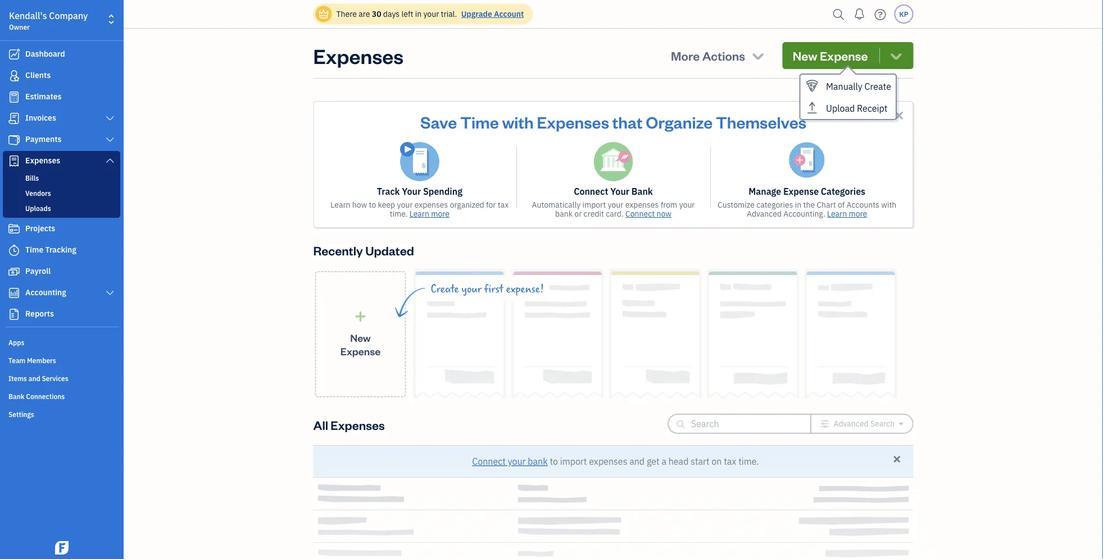 Task type: locate. For each thing, give the bounding box(es) containing it.
1 vertical spatial and
[[630, 456, 645, 468]]

in right left
[[415, 9, 422, 19]]

0 horizontal spatial tax
[[498, 200, 509, 210]]

report image
[[7, 309, 21, 320]]

in left the
[[795, 200, 802, 210]]

0 vertical spatial import
[[583, 200, 606, 210]]

1 vertical spatial connect
[[626, 209, 655, 219]]

connect for connect your bank
[[574, 186, 608, 198]]

1 vertical spatial time.
[[739, 456, 759, 468]]

estimates
[[25, 91, 62, 102]]

0 horizontal spatial new
[[350, 332, 371, 345]]

bank inside automatically import your expenses from your bank or credit card.
[[555, 209, 573, 219]]

create left first in the left bottom of the page
[[431, 283, 459, 296]]

head
[[669, 456, 689, 468]]

1 vertical spatial tax
[[724, 456, 737, 468]]

1 horizontal spatial new expense
[[793, 47, 868, 64]]

close image
[[892, 455, 902, 465]]

1 horizontal spatial with
[[881, 200, 897, 210]]

2 your from the left
[[611, 186, 630, 198]]

categories
[[757, 200, 793, 210]]

0 vertical spatial new expense
[[793, 47, 868, 64]]

expenses inside learn how to keep your expenses organized for tax time.
[[415, 200, 448, 210]]

bank down items
[[8, 392, 24, 401]]

to right the how
[[369, 200, 376, 210]]

new down plus icon
[[350, 332, 371, 345]]

all
[[313, 417, 328, 433]]

kp
[[900, 10, 909, 19]]

more actions button
[[661, 42, 776, 69]]

create up the receipt
[[865, 80, 891, 92]]

dashboard
[[25, 49, 65, 59]]

expenses left from
[[625, 200, 659, 210]]

1 vertical spatial expense
[[784, 186, 819, 198]]

learn
[[331, 200, 350, 210], [410, 209, 429, 219], [827, 209, 847, 219]]

now
[[657, 209, 672, 219]]

new expense
[[793, 47, 868, 64], [341, 332, 381, 358]]

1 horizontal spatial bank
[[555, 209, 573, 219]]

time tracking link
[[3, 241, 120, 261]]

learn more down categories at right top
[[827, 209, 868, 219]]

learn down categories at right top
[[827, 209, 847, 219]]

manage expense categories image
[[789, 142, 825, 178]]

2 horizontal spatial learn
[[827, 209, 847, 219]]

connect your bank button
[[472, 455, 548, 469]]

1 horizontal spatial connect
[[574, 186, 608, 198]]

2 horizontal spatial expense
[[820, 47, 868, 64]]

1 vertical spatial chevron large down image
[[105, 156, 115, 165]]

1 vertical spatial bank
[[8, 392, 24, 401]]

dashboard image
[[7, 49, 21, 60]]

chevron large down image
[[105, 135, 115, 144]]

expenses left "get"
[[589, 456, 628, 468]]

your up learn how to keep your expenses organized for tax time.
[[402, 186, 421, 198]]

0 horizontal spatial learn
[[331, 200, 350, 210]]

time.
[[390, 209, 408, 219], [739, 456, 759, 468]]

accounting link
[[3, 283, 120, 304]]

crown image
[[318, 8, 330, 20]]

1 vertical spatial with
[[881, 200, 897, 210]]

0 vertical spatial to
[[369, 200, 376, 210]]

0 horizontal spatial new expense
[[341, 332, 381, 358]]

expenses down are
[[313, 42, 404, 69]]

0 horizontal spatial your
[[402, 186, 421, 198]]

more for categories
[[849, 209, 868, 219]]

kp button
[[895, 4, 914, 24]]

uploads link
[[5, 202, 118, 215]]

receipt
[[857, 103, 888, 114]]

bank up connect now
[[632, 186, 653, 198]]

expenses for and
[[589, 456, 628, 468]]

1 chevron large down image from the top
[[105, 114, 115, 123]]

chevron large down image down chevron large down icon
[[105, 156, 115, 165]]

expenses right all
[[331, 417, 385, 433]]

reports
[[25, 309, 54, 319]]

0 vertical spatial and
[[28, 374, 40, 383]]

bills
[[25, 174, 39, 183]]

learn for track your spending
[[410, 209, 429, 219]]

to right connect your bank button
[[550, 456, 558, 468]]

chevron large down image inside expenses link
[[105, 156, 115, 165]]

create inside button
[[865, 80, 891, 92]]

project image
[[7, 224, 21, 235]]

chevron large down image
[[105, 114, 115, 123], [105, 156, 115, 165], [105, 289, 115, 298]]

chevron large down image down payroll link
[[105, 289, 115, 298]]

1 horizontal spatial new
[[793, 47, 818, 64]]

new
[[793, 47, 818, 64], [350, 332, 371, 345]]

to
[[369, 200, 376, 210], [550, 456, 558, 468]]

tax right for
[[498, 200, 509, 210]]

manage expense categories
[[749, 186, 866, 198]]

estimate image
[[7, 92, 21, 103]]

0 vertical spatial new
[[793, 47, 818, 64]]

1 vertical spatial to
[[550, 456, 558, 468]]

0 vertical spatial connect
[[574, 186, 608, 198]]

apps link
[[3, 334, 120, 351]]

1 horizontal spatial to
[[550, 456, 558, 468]]

0 horizontal spatial bank
[[8, 392, 24, 401]]

chevron large down image inside accounting link
[[105, 289, 115, 298]]

1 horizontal spatial expense
[[784, 186, 819, 198]]

0 horizontal spatial expense
[[341, 345, 381, 358]]

2 vertical spatial expense
[[341, 345, 381, 358]]

learn left the how
[[331, 200, 350, 210]]

time. down track
[[390, 209, 408, 219]]

learn more down track your spending
[[410, 209, 450, 219]]

0 horizontal spatial learn more
[[410, 209, 450, 219]]

0 vertical spatial bank
[[555, 209, 573, 219]]

1 horizontal spatial your
[[611, 186, 630, 198]]

0 vertical spatial time.
[[390, 209, 408, 219]]

and left "get"
[[630, 456, 645, 468]]

1 horizontal spatial learn more
[[827, 209, 868, 219]]

learn more
[[410, 209, 450, 219], [827, 209, 868, 219]]

connect your bank image
[[594, 142, 633, 182]]

track
[[377, 186, 400, 198]]

kendall's
[[9, 10, 47, 22]]

time. right on
[[739, 456, 759, 468]]

time right timer image
[[25, 245, 43, 255]]

0 horizontal spatial time.
[[390, 209, 408, 219]]

0 horizontal spatial to
[[369, 200, 376, 210]]

time inside main element
[[25, 245, 43, 255]]

bank
[[632, 186, 653, 198], [8, 392, 24, 401]]

learn inside learn how to keep your expenses organized for tax time.
[[331, 200, 350, 210]]

2 learn more from the left
[[827, 209, 868, 219]]

create
[[865, 80, 891, 92], [431, 283, 459, 296]]

2 vertical spatial chevron large down image
[[105, 289, 115, 298]]

2 more from the left
[[849, 209, 868, 219]]

0 horizontal spatial time
[[25, 245, 43, 255]]

with inside customize categories in the chart of accounts with advanced accounting.
[[881, 200, 897, 210]]

bills link
[[5, 171, 118, 185]]

money image
[[7, 266, 21, 278]]

days
[[383, 9, 400, 19]]

expense for manage expense categories 'image'
[[784, 186, 819, 198]]

bank inside bank connections link
[[8, 392, 24, 401]]

with
[[502, 111, 534, 132], [881, 200, 897, 210]]

your inside learn how to keep your expenses organized for tax time.
[[397, 200, 413, 210]]

0 horizontal spatial more
[[431, 209, 450, 219]]

expense up the
[[784, 186, 819, 198]]

expenses inside expenses link
[[25, 155, 60, 166]]

expenses up bills
[[25, 155, 60, 166]]

chevron large down image for accounting
[[105, 289, 115, 298]]

search image
[[830, 6, 848, 23]]

connect for connect now
[[626, 209, 655, 219]]

0 vertical spatial with
[[502, 111, 534, 132]]

2 horizontal spatial connect
[[626, 209, 655, 219]]

settings
[[8, 410, 34, 419]]

1 vertical spatial new expense
[[341, 332, 381, 358]]

connect now
[[626, 209, 672, 219]]

new expense down plus icon
[[341, 332, 381, 358]]

new expense link
[[315, 271, 406, 398]]

upload receipt button
[[801, 97, 896, 119]]

1 horizontal spatial create
[[865, 80, 891, 92]]

save time with expenses that organize themselves
[[420, 111, 807, 132]]

1 learn more from the left
[[410, 209, 450, 219]]

learn more for categories
[[827, 209, 868, 219]]

30
[[372, 9, 381, 19]]

upload
[[826, 103, 855, 114]]

chevrondown image
[[751, 48, 766, 64]]

apps
[[8, 338, 24, 347]]

1 vertical spatial new
[[350, 332, 371, 345]]

themselves
[[716, 111, 807, 132]]

learn down track your spending
[[410, 209, 429, 219]]

0 vertical spatial create
[[865, 80, 891, 92]]

1 more from the left
[[431, 209, 450, 219]]

1 vertical spatial create
[[431, 283, 459, 296]]

a
[[662, 456, 667, 468]]

from
[[661, 200, 678, 210]]

your
[[424, 9, 439, 19], [397, 200, 413, 210], [608, 200, 624, 210], [679, 200, 695, 210], [462, 283, 482, 296], [508, 456, 526, 468]]

0 vertical spatial in
[[415, 9, 422, 19]]

1 horizontal spatial in
[[795, 200, 802, 210]]

expense
[[820, 47, 868, 64], [784, 186, 819, 198], [341, 345, 381, 358]]

expenses down spending
[[415, 200, 448, 210]]

import
[[583, 200, 606, 210], [560, 456, 587, 468]]

connections
[[26, 392, 65, 401]]

1 horizontal spatial time
[[460, 111, 499, 132]]

1 vertical spatial in
[[795, 200, 802, 210]]

and right items
[[28, 374, 40, 383]]

1 horizontal spatial and
[[630, 456, 645, 468]]

0 vertical spatial tax
[[498, 200, 509, 210]]

1 horizontal spatial learn
[[410, 209, 429, 219]]

expenses
[[415, 200, 448, 210], [625, 200, 659, 210], [589, 456, 628, 468]]

0 horizontal spatial and
[[28, 374, 40, 383]]

team
[[8, 356, 25, 365]]

client image
[[7, 70, 21, 82]]

1 your from the left
[[402, 186, 421, 198]]

0 vertical spatial chevron large down image
[[105, 114, 115, 123]]

1 horizontal spatial bank
[[632, 186, 653, 198]]

automatically import your expenses from your bank or credit card.
[[532, 200, 695, 219]]

expenses left that
[[537, 111, 609, 132]]

2 chevron large down image from the top
[[105, 156, 115, 165]]

0 vertical spatial expense
[[820, 47, 868, 64]]

keep
[[378, 200, 395, 210]]

tax right on
[[724, 456, 737, 468]]

new inside new expense
[[350, 332, 371, 345]]

your for connect
[[611, 186, 630, 198]]

team members link
[[3, 352, 120, 369]]

connect your bank
[[574, 186, 653, 198]]

and
[[28, 374, 40, 383], [630, 456, 645, 468]]

time right save
[[460, 111, 499, 132]]

for
[[486, 200, 496, 210]]

of
[[838, 200, 845, 210]]

3 chevron large down image from the top
[[105, 289, 115, 298]]

your up automatically import your expenses from your bank or credit card.
[[611, 186, 630, 198]]

recently updated
[[313, 243, 414, 259]]

customize categories in the chart of accounts with advanced accounting.
[[718, 200, 897, 219]]

expense up manually create button
[[820, 47, 868, 64]]

timer image
[[7, 245, 21, 256]]

in
[[415, 9, 422, 19], [795, 200, 802, 210]]

new expense up the manually
[[793, 47, 868, 64]]

there are 30 days left in your trial. upgrade account
[[336, 9, 524, 19]]

1 horizontal spatial more
[[849, 209, 868, 219]]

new expense button
[[783, 42, 914, 69]]

more down spending
[[431, 209, 450, 219]]

payment image
[[7, 134, 21, 146]]

your for track
[[402, 186, 421, 198]]

left
[[402, 9, 413, 19]]

more
[[431, 209, 450, 219], [849, 209, 868, 219]]

new right chevrondown icon
[[793, 47, 818, 64]]

plus image
[[354, 311, 367, 323]]

0 horizontal spatial bank
[[528, 456, 548, 468]]

0 vertical spatial time
[[460, 111, 499, 132]]

company
[[49, 10, 88, 22]]

2 vertical spatial connect
[[472, 456, 506, 468]]

track your spending
[[377, 186, 463, 198]]

more actions
[[671, 47, 745, 64]]

chevron large down image up chevron large down icon
[[105, 114, 115, 123]]

more right "of"
[[849, 209, 868, 219]]

upgrade account link
[[459, 9, 524, 19]]

1 vertical spatial time
[[25, 245, 43, 255]]

notifications image
[[851, 3, 869, 25]]

expense down plus icon
[[341, 345, 381, 358]]



Task type: vqa. For each thing, say whether or not it's contained in the screenshot.


Task type: describe. For each thing, give the bounding box(es) containing it.
vendors link
[[5, 187, 118, 200]]

accounting.
[[784, 209, 826, 219]]

expenses inside automatically import your expenses from your bank or credit card.
[[625, 200, 659, 210]]

expense for plus icon
[[341, 345, 381, 358]]

organize
[[646, 111, 713, 132]]

and inside 'link'
[[28, 374, 40, 383]]

team members
[[8, 356, 56, 365]]

0 horizontal spatial connect
[[472, 456, 506, 468]]

new expense inside button
[[793, 47, 868, 64]]

payments
[[25, 134, 62, 144]]

reports link
[[3, 305, 120, 325]]

payments link
[[3, 130, 120, 150]]

invoice image
[[7, 113, 21, 124]]

chevron large down image for invoices
[[105, 114, 115, 123]]

on
[[712, 456, 722, 468]]

clients link
[[3, 66, 120, 86]]

how
[[352, 200, 367, 210]]

organized
[[450, 200, 484, 210]]

payroll link
[[3, 262, 120, 282]]

get
[[647, 456, 660, 468]]

payroll
[[25, 266, 51, 277]]

tax inside learn how to keep your expenses organized for tax time.
[[498, 200, 509, 210]]

spending
[[423, 186, 463, 198]]

new expense button
[[783, 42, 914, 69]]

expense inside button
[[820, 47, 868, 64]]

1 vertical spatial bank
[[528, 456, 548, 468]]

learn how to keep your expenses organized for tax time.
[[331, 200, 509, 219]]

0 horizontal spatial in
[[415, 9, 422, 19]]

manually create
[[826, 80, 891, 92]]

learn more for spending
[[410, 209, 450, 219]]

new inside button
[[793, 47, 818, 64]]

to inside learn how to keep your expenses organized for tax time.
[[369, 200, 376, 210]]

manage
[[749, 186, 781, 198]]

1 horizontal spatial time.
[[739, 456, 759, 468]]

track your spending image
[[400, 142, 439, 182]]

learn for manage expense categories
[[827, 209, 847, 219]]

invoices link
[[3, 108, 120, 129]]

recently
[[313, 243, 363, 259]]

vendors
[[25, 189, 51, 198]]

time. inside learn how to keep your expenses organized for tax time.
[[390, 209, 408, 219]]

automatically
[[532, 200, 581, 210]]

or
[[575, 209, 582, 219]]

kendall's company owner
[[9, 10, 88, 31]]

start
[[691, 456, 710, 468]]

import inside automatically import your expenses from your bank or credit card.
[[583, 200, 606, 210]]

that
[[613, 111, 643, 132]]

items and services
[[8, 374, 68, 383]]

more
[[671, 47, 700, 64]]

expense!
[[506, 283, 544, 296]]

projects
[[25, 223, 55, 234]]

expenses for organized
[[415, 200, 448, 210]]

go to help image
[[872, 6, 890, 23]]

actions
[[702, 47, 745, 64]]

1 vertical spatial import
[[560, 456, 587, 468]]

chart image
[[7, 288, 21, 299]]

members
[[27, 356, 56, 365]]

advanced
[[747, 209, 782, 219]]

account
[[494, 9, 524, 19]]

dashboard link
[[3, 44, 120, 65]]

0 vertical spatial bank
[[632, 186, 653, 198]]

services
[[42, 374, 68, 383]]

manually
[[826, 80, 863, 92]]

uploads
[[25, 204, 51, 213]]

accounts
[[847, 200, 880, 210]]

clients
[[25, 70, 51, 80]]

close image
[[893, 109, 906, 122]]

freshbooks image
[[53, 542, 71, 555]]

chevrondown image
[[889, 48, 904, 64]]

categories
[[821, 186, 866, 198]]

tracking
[[45, 245, 76, 255]]

in inside customize categories in the chart of accounts with advanced accounting.
[[795, 200, 802, 210]]

all expenses
[[313, 417, 385, 433]]

owner
[[9, 22, 30, 31]]

main element
[[0, 0, 152, 560]]

0 horizontal spatial create
[[431, 283, 459, 296]]

expenses link
[[3, 151, 120, 171]]

estimates link
[[3, 87, 120, 107]]

manually create button
[[801, 75, 896, 97]]

the
[[804, 200, 815, 210]]

chevron large down image for expenses
[[105, 156, 115, 165]]

trial.
[[441, 9, 457, 19]]

Search text field
[[691, 415, 793, 433]]

are
[[359, 9, 370, 19]]

credit
[[584, 209, 604, 219]]

settings link
[[3, 406, 120, 423]]

1 horizontal spatial tax
[[724, 456, 737, 468]]

connect your bank to import expenses and get a head start on tax time.
[[472, 456, 759, 468]]

items and services link
[[3, 370, 120, 387]]

more for spending
[[431, 209, 450, 219]]

upgrade
[[461, 9, 492, 19]]

bank connections link
[[3, 388, 120, 405]]

accounting
[[25, 288, 66, 298]]

items
[[8, 374, 27, 383]]

projects link
[[3, 219, 120, 239]]

upload receipt
[[826, 103, 888, 114]]

save
[[420, 111, 457, 132]]

there
[[336, 9, 357, 19]]

expense image
[[7, 156, 21, 167]]

0 horizontal spatial with
[[502, 111, 534, 132]]



